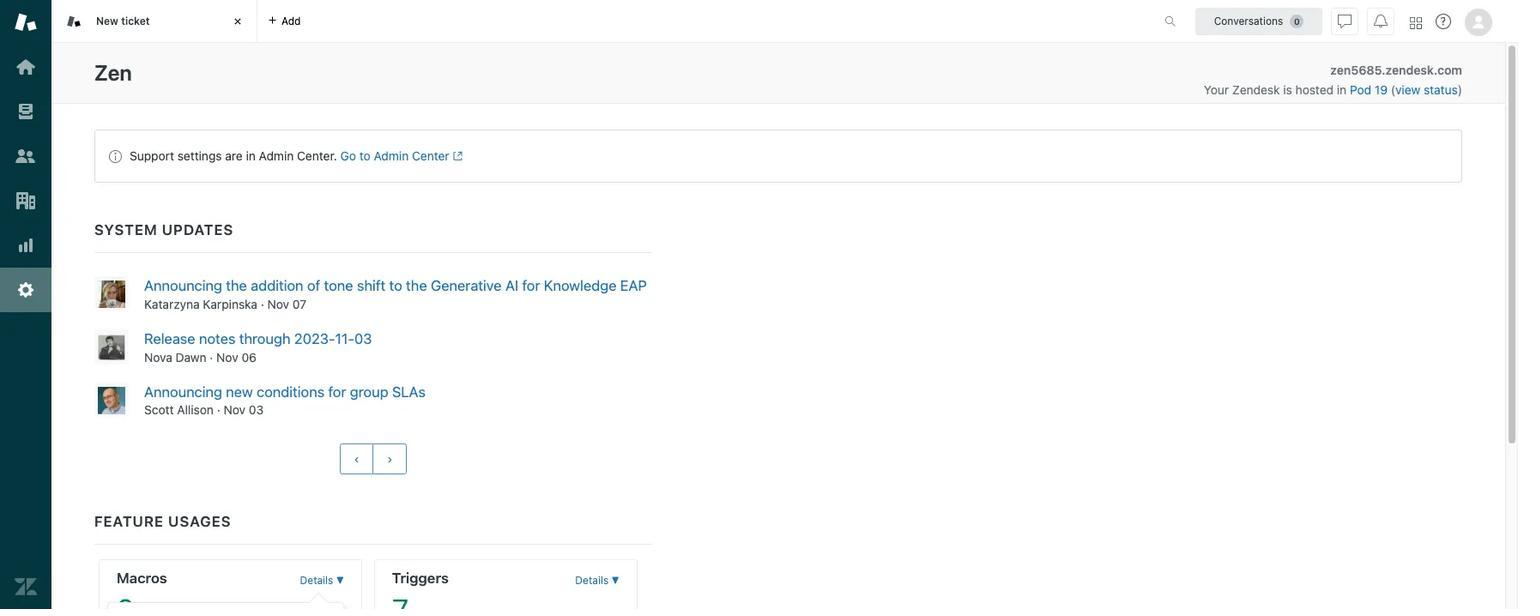 Task type: vqa. For each thing, say whether or not it's contained in the screenshot.
'is'
yes



Task type: locate. For each thing, give the bounding box(es) containing it.
nova
[[144, 350, 172, 364]]

organizations image
[[15, 190, 37, 212]]

new
[[96, 14, 118, 27]]

1 horizontal spatial for
[[522, 277, 540, 294]]

▼
[[336, 575, 344, 588], [612, 575, 620, 588]]

nov
[[267, 297, 289, 311], [216, 350, 238, 364], [224, 403, 246, 418]]

(
[[1391, 82, 1396, 97]]

announcing
[[144, 277, 222, 294], [144, 383, 222, 401]]

nov down new
[[224, 403, 246, 418]]

19
[[1375, 82, 1388, 97]]

0 horizontal spatial ▼
[[336, 575, 344, 588]]

triggers
[[392, 570, 449, 588]]

new ticket tab
[[52, 0, 258, 43]]

admin left center
[[374, 149, 409, 163]]

in inside "status"
[[246, 149, 256, 163]]

katarzyna
[[144, 297, 200, 311]]

announcing up katarzyna at the left of the page
[[144, 277, 222, 294]]

new ticket
[[96, 14, 150, 27]]

view status link
[[1396, 82, 1458, 97]]

in left pod
[[1337, 82, 1347, 97]]

for left group
[[328, 383, 346, 401]]

0 horizontal spatial in
[[246, 149, 256, 163]]

close image
[[229, 13, 246, 30]]

in
[[1337, 82, 1347, 97], [246, 149, 256, 163]]

knowledge
[[544, 277, 617, 294]]

nov for notes
[[216, 350, 238, 364]]

status
[[1424, 82, 1458, 97]]

the right shift
[[406, 277, 427, 294]]

0 horizontal spatial the
[[226, 277, 247, 294]]

0 horizontal spatial 03
[[249, 403, 264, 418]]

0 horizontal spatial for
[[328, 383, 346, 401]]

1 horizontal spatial in
[[1337, 82, 1347, 97]]

announcing for announcing new conditions for group slas
[[144, 383, 222, 401]]

2023-
[[294, 330, 335, 348]]

1 horizontal spatial to
[[389, 277, 402, 294]]

go to admin center link
[[340, 149, 463, 163]]

notes
[[199, 330, 236, 348]]

1 horizontal spatial ▼
[[612, 575, 620, 588]]

details ▼
[[300, 575, 344, 588], [575, 575, 620, 588]]

admin
[[259, 149, 294, 163], [374, 149, 409, 163]]

0 vertical spatial nov
[[267, 297, 289, 311]]

zen5685 .zendesk.com your zendesk is hosted in pod 19 ( view status )
[[1204, 63, 1463, 97]]

updates
[[162, 221, 234, 239]]

0 vertical spatial announcing
[[144, 277, 222, 294]]

system updates
[[94, 221, 234, 239]]

1 admin from the left
[[259, 149, 294, 163]]

1 vertical spatial announcing
[[144, 383, 222, 401]]

hosted
[[1296, 82, 1334, 97]]

1 vertical spatial to
[[389, 277, 402, 294]]

nov down addition on the top
[[267, 297, 289, 311]]

0 horizontal spatial details
[[300, 575, 333, 588]]

11-
[[335, 330, 355, 348]]

03
[[355, 330, 372, 348], [249, 403, 264, 418]]

customers image
[[15, 145, 37, 167]]

0 vertical spatial for
[[522, 277, 540, 294]]

details
[[300, 575, 333, 588], [575, 575, 609, 588]]

2 announcing from the top
[[144, 383, 222, 401]]

addition
[[251, 277, 303, 294]]

1 the from the left
[[226, 277, 247, 294]]

eap
[[620, 277, 647, 294]]

are
[[225, 149, 243, 163]]

1 horizontal spatial the
[[406, 277, 427, 294]]

nov for new
[[224, 403, 246, 418]]

1 horizontal spatial details
[[575, 575, 609, 588]]

1 horizontal spatial admin
[[374, 149, 409, 163]]

to
[[360, 149, 371, 163], [389, 277, 402, 294]]

1 horizontal spatial 03
[[355, 330, 372, 348]]

add
[[282, 14, 301, 27]]

pod 19 link
[[1350, 82, 1391, 97]]

1 vertical spatial in
[[246, 149, 256, 163]]

status
[[94, 130, 1463, 183]]

the up karpinska
[[226, 277, 247, 294]]

2 details from the left
[[575, 575, 609, 588]]

07
[[293, 297, 307, 311]]

0 horizontal spatial admin
[[259, 149, 294, 163]]

0 horizontal spatial details ▼
[[300, 575, 344, 588]]

1 horizontal spatial details ▼
[[575, 575, 620, 588]]

1 announcing from the top
[[144, 277, 222, 294]]

announcing up scott allison
[[144, 383, 222, 401]]

1 vertical spatial nov
[[216, 350, 238, 364]]

03 down new
[[249, 403, 264, 418]]

0 vertical spatial to
[[360, 149, 371, 163]]

nov down the "notes"
[[216, 350, 238, 364]]

center.
[[297, 149, 337, 163]]

go
[[340, 149, 356, 163]]

2 admin from the left
[[374, 149, 409, 163]]

main element
[[0, 0, 52, 610]]

admin left 'center.'
[[259, 149, 294, 163]]

(opens in a new tab) image
[[450, 151, 463, 162]]

nov 07
[[267, 297, 307, 311]]

to right go
[[360, 149, 371, 163]]

1 details from the left
[[300, 575, 333, 588]]

of
[[307, 277, 320, 294]]

katarzyna karpinska
[[144, 297, 258, 311]]

.zendesk.com
[[1382, 63, 1463, 77]]

support settings are in admin center.
[[130, 149, 337, 163]]

0 vertical spatial 03
[[355, 330, 372, 348]]

0 horizontal spatial to
[[360, 149, 371, 163]]

for right ai
[[522, 277, 540, 294]]

get started image
[[15, 56, 37, 78]]

to right shift
[[389, 277, 402, 294]]

for
[[522, 277, 540, 294], [328, 383, 346, 401]]

the
[[226, 277, 247, 294], [406, 277, 427, 294]]

in right are
[[246, 149, 256, 163]]

in inside zen5685 .zendesk.com your zendesk is hosted in pod 19 ( view status )
[[1337, 82, 1347, 97]]

views image
[[15, 100, 37, 123]]

settings
[[177, 149, 222, 163]]

03 right 2023- at the bottom of the page
[[355, 330, 372, 348]]

2 vertical spatial nov
[[224, 403, 246, 418]]

0 vertical spatial in
[[1337, 82, 1347, 97]]

zendesk image
[[15, 576, 37, 598]]

karpinska
[[203, 297, 258, 311]]

is
[[1284, 82, 1293, 97]]



Task type: describe. For each thing, give the bounding box(es) containing it.
to inside "status"
[[360, 149, 371, 163]]

get help image
[[1436, 14, 1452, 29]]

release notes through 2023-11-03
[[144, 330, 372, 348]]

2 ▼ from the left
[[612, 575, 620, 588]]

tabs tab list
[[52, 0, 1147, 43]]

reporting image
[[15, 234, 37, 257]]

zen
[[94, 60, 132, 85]]

2 the from the left
[[406, 277, 427, 294]]

feature
[[94, 514, 164, 531]]

group
[[350, 383, 389, 401]]

06
[[242, 350, 257, 364]]

tone
[[324, 277, 353, 294]]

view
[[1396, 82, 1421, 97]]

scott
[[144, 403, 174, 418]]

nova dawn
[[144, 350, 207, 364]]

announcing new conditions for group slas
[[144, 383, 426, 401]]

zendesk products image
[[1410, 17, 1422, 29]]

macros
[[117, 570, 167, 588]]

‹
[[354, 453, 359, 466]]

admin image
[[15, 279, 37, 301]]

allison
[[177, 403, 214, 418]]

1 ▼ from the left
[[336, 575, 344, 588]]

new
[[226, 383, 253, 401]]

scott allison
[[144, 403, 214, 418]]

usages
[[168, 514, 231, 531]]

conditions
[[257, 383, 325, 401]]

button displays agent's chat status as invisible. image
[[1338, 14, 1352, 28]]

announcing the addition of tone shift to the generative ai for knowledge eap
[[144, 277, 647, 294]]

shift
[[357, 277, 386, 294]]

slas
[[392, 383, 426, 401]]

support
[[130, 149, 174, 163]]

system
[[94, 221, 158, 239]]

1 vertical spatial for
[[328, 383, 346, 401]]

your
[[1204, 82, 1229, 97]]

ticket
[[121, 14, 150, 27]]

nov 03
[[224, 403, 264, 418]]

announcing for announcing the addition of tone shift to the generative ai for knowledge eap
[[144, 277, 222, 294]]

generative
[[431, 277, 502, 294]]

ai
[[506, 277, 519, 294]]

through
[[239, 330, 291, 348]]

add button
[[258, 0, 311, 42]]

center
[[412, 149, 450, 163]]

notifications image
[[1374, 14, 1388, 28]]

)
[[1458, 82, 1463, 97]]

conversations button
[[1196, 7, 1323, 35]]

nov 06
[[216, 350, 257, 364]]

nov for the
[[267, 297, 289, 311]]

go to admin center
[[340, 149, 450, 163]]

release
[[144, 330, 195, 348]]

zen5685
[[1331, 63, 1382, 77]]

1 details ▼ from the left
[[300, 575, 344, 588]]

› button
[[373, 444, 407, 475]]

conversations
[[1214, 14, 1284, 27]]

‹ button
[[340, 444, 374, 475]]

pod
[[1350, 82, 1372, 97]]

2 details ▼ from the left
[[575, 575, 620, 588]]

›
[[388, 453, 393, 466]]

status containing support settings are in admin center.
[[94, 130, 1463, 183]]

dawn
[[176, 350, 207, 364]]

zendesk
[[1233, 82, 1280, 97]]

zendesk support image
[[15, 11, 37, 33]]

feature usages
[[94, 514, 231, 531]]

1 vertical spatial 03
[[249, 403, 264, 418]]



